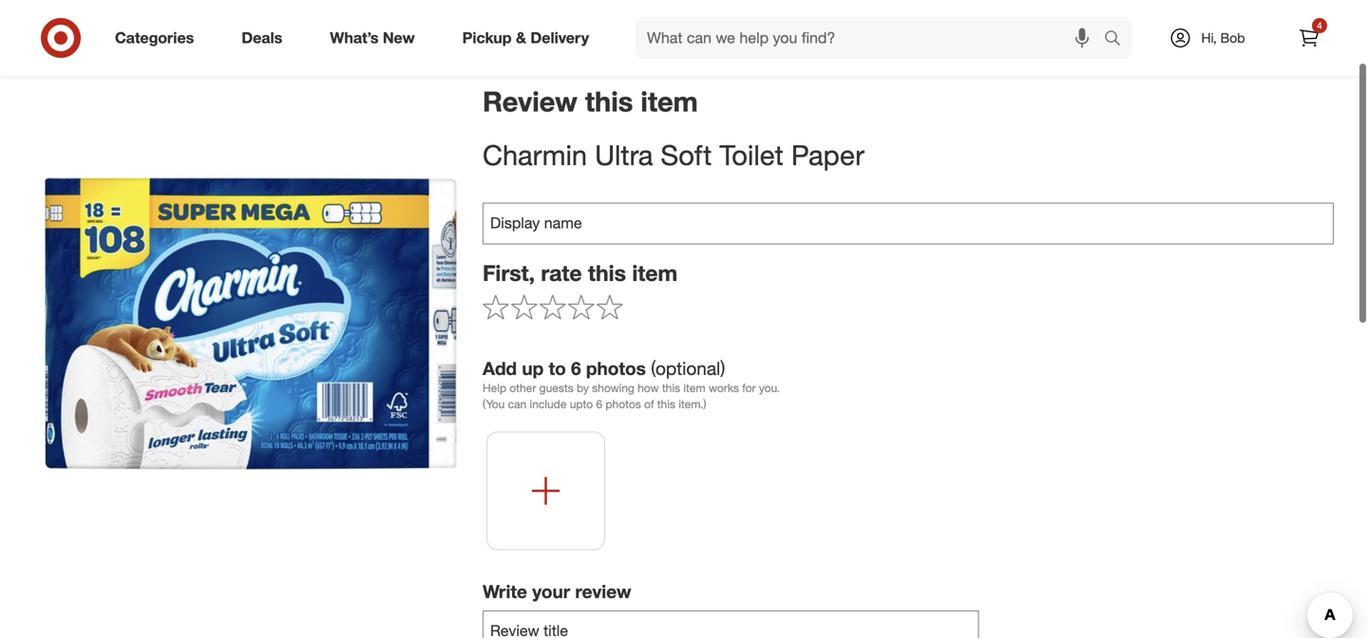 Task type: describe. For each thing, give the bounding box(es) containing it.
for
[[742, 381, 756, 395]]

0 vertical spatial 6
[[571, 357, 581, 379]]

hi,
[[1201, 29, 1217, 46]]

review
[[483, 85, 577, 118]]

help
[[483, 381, 506, 395]]

What can we help you find? suggestions appear below search field
[[636, 17, 1109, 59]]

charmin
[[483, 138, 587, 172]]

up
[[522, 357, 544, 379]]

add
[[483, 357, 517, 379]]

first,
[[483, 260, 535, 286]]

gifts
[[647, 19, 673, 35]]

paper
[[791, 138, 864, 172]]

(you
[[483, 397, 505, 412]]

save
[[572, 19, 601, 35]]

new
[[383, 29, 415, 47]]

find
[[689, 19, 711, 35]]

pickup & delivery link
[[446, 17, 613, 59]]

(optional)
[[651, 357, 725, 379]]

1 vertical spatial photos
[[606, 397, 641, 412]]

works
[[709, 381, 739, 395]]

can
[[508, 397, 527, 412]]

toilet
[[720, 138, 784, 172]]

other
[[510, 381, 536, 395]]

deals link
[[225, 17, 306, 59]]

first, rate this item
[[483, 260, 678, 286]]

this up ultra
[[585, 85, 633, 118]]

your
[[532, 581, 570, 603]]

ultra
[[595, 138, 653, 172]]

showing
[[592, 381, 634, 395]]

0 vertical spatial photos
[[586, 357, 646, 379]]

hi, bob
[[1201, 29, 1245, 46]]

0 vertical spatial item
[[641, 85, 698, 118]]

what's new
[[330, 29, 415, 47]]

by
[[577, 381, 589, 395]]

add up to 6 photos (optional) help other guests by showing how this item works for you. (you can include upto 6 photos of this item.)
[[483, 357, 780, 412]]

categories link
[[99, 17, 218, 59]]

deals
[[743, 19, 775, 35]]

1 vertical spatial item
[[632, 260, 678, 286]]

this right rate
[[588, 260, 626, 286]]

delivery
[[531, 29, 589, 47]]

save on top gifts & find new deals each week.
[[572, 19, 850, 35]]



Task type: vqa. For each thing, say whether or not it's contained in the screenshot.
First,
yes



Task type: locate. For each thing, give the bounding box(es) containing it.
pickup & delivery
[[462, 29, 589, 47]]

upto
[[570, 397, 593, 412]]

item
[[641, 85, 698, 118], [632, 260, 678, 286], [683, 381, 706, 395]]

search button
[[1095, 17, 1141, 63]]

each
[[779, 19, 808, 35]]

review
[[575, 581, 631, 603]]

what's new link
[[314, 17, 439, 59]]

pickup
[[462, 29, 512, 47]]

photos up showing
[[586, 357, 646, 379]]

&
[[677, 19, 685, 35], [516, 29, 526, 47]]

rate
[[541, 260, 582, 286]]

6 right upto
[[596, 397, 602, 412]]

None text field
[[483, 611, 979, 638]]

this
[[585, 85, 633, 118], [588, 260, 626, 286], [662, 381, 680, 395], [657, 397, 675, 412]]

bob
[[1221, 29, 1245, 46]]

0 horizontal spatial &
[[516, 29, 526, 47]]

you.
[[759, 381, 780, 395]]

on
[[605, 19, 620, 35]]

charmin ultra soft toilet paper
[[483, 138, 864, 172]]

new
[[715, 19, 739, 35]]

of
[[644, 397, 654, 412]]

review this item
[[483, 85, 698, 118]]

what's
[[330, 29, 379, 47]]

guests
[[539, 381, 573, 395]]

write
[[483, 581, 527, 603]]

6
[[571, 357, 581, 379], [596, 397, 602, 412]]

write your review
[[483, 581, 631, 603]]

4
[[1317, 19, 1322, 31]]

photos
[[586, 357, 646, 379], [606, 397, 641, 412]]

item.)
[[679, 397, 706, 412]]

save on top gifts & find new deals each week. link
[[442, 0, 926, 42]]

deals
[[242, 29, 282, 47]]

item up charmin ultra soft toilet paper
[[641, 85, 698, 118]]

categories
[[115, 29, 194, 47]]

how
[[638, 381, 659, 395]]

4 link
[[1288, 17, 1330, 59]]

this right how
[[662, 381, 680, 395]]

include
[[530, 397, 567, 412]]

None text field
[[483, 203, 1334, 245]]

soft
[[661, 138, 712, 172]]

6 right to
[[571, 357, 581, 379]]

search
[[1095, 30, 1141, 49]]

1 vertical spatial 6
[[596, 397, 602, 412]]

& left find
[[677, 19, 685, 35]]

to
[[549, 357, 566, 379]]

top
[[624, 19, 643, 35]]

0 horizontal spatial 6
[[571, 357, 581, 379]]

photos down showing
[[606, 397, 641, 412]]

1 horizontal spatial 6
[[596, 397, 602, 412]]

item inside add up to 6 photos (optional) help other guests by showing how this item works for you. (you can include upto 6 photos of this item.)
[[683, 381, 706, 395]]

1 horizontal spatial &
[[677, 19, 685, 35]]

& right pickup
[[516, 29, 526, 47]]

this right of
[[657, 397, 675, 412]]

2 vertical spatial item
[[683, 381, 706, 395]]

week.
[[811, 19, 846, 35]]

item right rate
[[632, 260, 678, 286]]

item up item.)
[[683, 381, 706, 395]]



